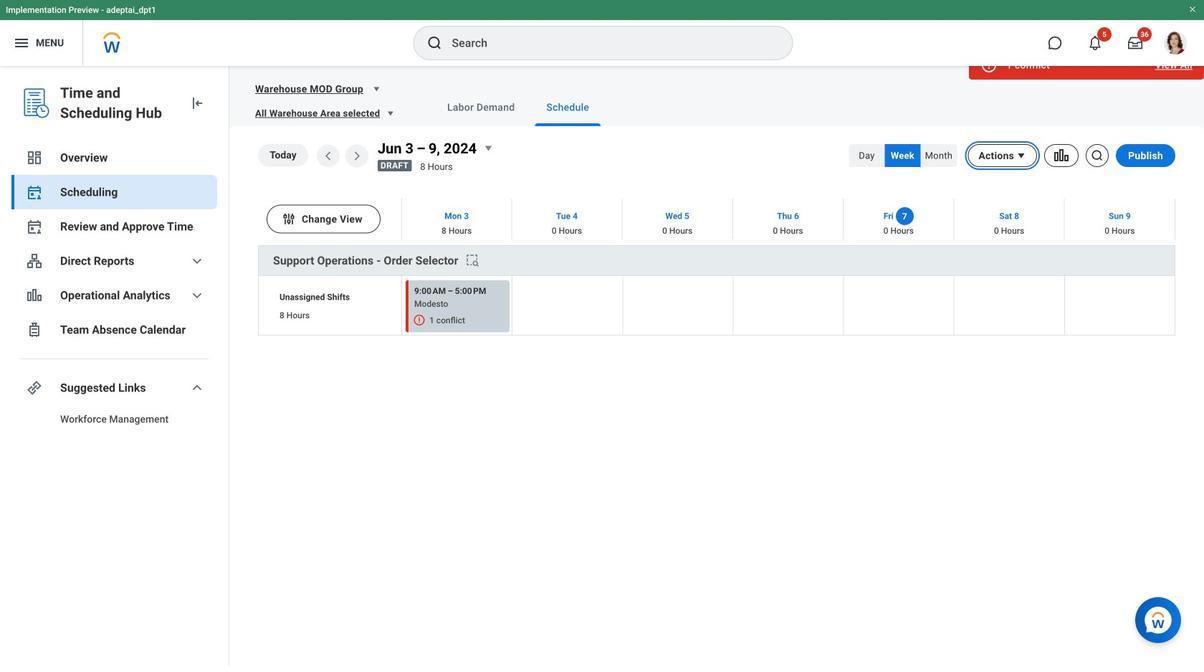 Task type: locate. For each thing, give the bounding box(es) containing it.
2 chevron down small image from the top
[[189, 287, 206, 304]]

show additional shifts element
[[466, 254, 480, 268]]

1 vertical spatial chart image
[[26, 287, 43, 304]]

0 vertical spatial chevron down small image
[[189, 252, 206, 270]]

calendar user solid image
[[26, 184, 43, 201]]

exclamation circle image
[[413, 314, 426, 327]]

link image
[[26, 379, 43, 397]]

chart image
[[1054, 147, 1071, 164], [26, 287, 43, 304]]

0 vertical spatial search image
[[426, 34, 444, 52]]

0 horizontal spatial search image
[[426, 34, 444, 52]]

1 horizontal spatial chart image
[[1054, 147, 1071, 164]]

2 vertical spatial caret down small image
[[480, 139, 497, 157]]

justify image
[[13, 34, 30, 52]]

calendar user solid image
[[26, 218, 43, 235]]

1 horizontal spatial search image
[[1091, 148, 1105, 163]]

chevron down small image for left chart image
[[189, 287, 206, 304]]

notifications large image
[[1089, 36, 1103, 50]]

search image
[[426, 34, 444, 52], [1091, 148, 1105, 163]]

caret down small image
[[369, 82, 384, 96], [383, 106, 398, 120], [480, 139, 497, 157]]

chevron down small image
[[189, 252, 206, 270], [189, 287, 206, 304]]

transformation import image
[[189, 95, 206, 112]]

1 vertical spatial chevron down small image
[[189, 287, 206, 304]]

1 vertical spatial caret down small image
[[383, 106, 398, 120]]

tab panel
[[230, 126, 1205, 368]]

chevron down small image
[[189, 379, 206, 397]]

banner
[[0, 0, 1205, 66]]

1 chevron down small image from the top
[[189, 252, 206, 270]]

profile logan mcneil image
[[1165, 32, 1188, 57]]

view team image
[[26, 252, 43, 270]]

tab list
[[407, 89, 1188, 126]]

time and scheduling hub element
[[60, 83, 177, 123]]

0 vertical spatial chart image
[[1054, 147, 1071, 164]]



Task type: vqa. For each thing, say whether or not it's contained in the screenshot.
second Total: $0.00 element from the bottom of the page
no



Task type: describe. For each thing, give the bounding box(es) containing it.
inbox large image
[[1129, 36, 1143, 50]]

show additional shifts image
[[466, 254, 480, 268]]

dashboard image
[[26, 149, 43, 166]]

chevron down small image for view team image
[[189, 252, 206, 270]]

Search Workday  search field
[[452, 27, 763, 59]]

exclamation circle image
[[981, 57, 998, 74]]

configure image
[[282, 212, 296, 226]]

1 vertical spatial search image
[[1091, 148, 1105, 163]]

0 vertical spatial caret down small image
[[369, 82, 384, 96]]

chevron left small image
[[320, 148, 337, 165]]

task timeoff image
[[26, 321, 43, 339]]

close environment banner image
[[1189, 5, 1198, 14]]

chevron right small image
[[349, 148, 366, 165]]

0 horizontal spatial chart image
[[26, 287, 43, 304]]

navigation pane region
[[0, 66, 230, 666]]



